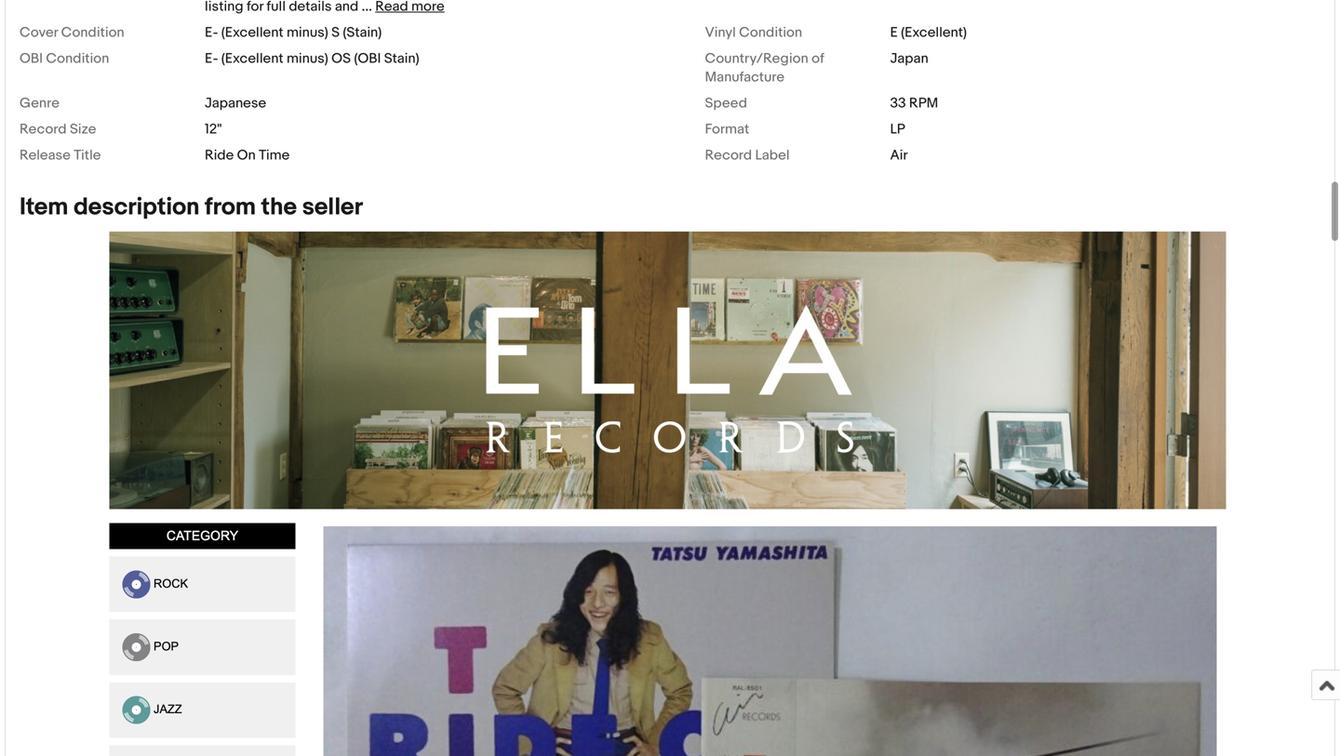 Task type: vqa. For each thing, say whether or not it's contained in the screenshot.


Task type: locate. For each thing, give the bounding box(es) containing it.
(excellent up japanese
[[221, 50, 284, 67]]

record for record label
[[705, 147, 752, 164]]

e- for e- (excellent minus) s (stain)
[[205, 24, 218, 41]]

0 vertical spatial (excellent
[[221, 24, 284, 41]]

japan
[[890, 50, 929, 67]]

vinyl
[[705, 24, 736, 41]]

item description from the seller
[[20, 193, 363, 222]]

(excellent for e- (excellent minus) s (stain)
[[221, 24, 284, 41]]

lp
[[890, 121, 905, 138]]

1 vertical spatial e-
[[205, 50, 218, 67]]

0 horizontal spatial record
[[20, 121, 67, 138]]

record up the release
[[20, 121, 67, 138]]

1 vertical spatial record
[[705, 147, 752, 164]]

1 vertical spatial minus)
[[287, 50, 328, 67]]

format
[[705, 121, 749, 138]]

minus) down e- (excellent minus) s (stain)
[[287, 50, 328, 67]]

stain)
[[384, 50, 419, 67]]

condition up obi condition
[[61, 24, 124, 41]]

condition down cover condition
[[46, 50, 109, 67]]

record size
[[20, 121, 96, 138]]

0 vertical spatial e-
[[205, 24, 218, 41]]

e- (excellent minus) s (stain)
[[205, 24, 382, 41]]

the
[[261, 193, 297, 222]]

1 minus) from the top
[[287, 24, 328, 41]]

ride
[[205, 147, 234, 164]]

e- for e- (excellent minus) os (obi stain)
[[205, 50, 218, 67]]

e-
[[205, 24, 218, 41], [205, 50, 218, 67]]

seller
[[302, 193, 363, 222]]

os
[[331, 50, 351, 67]]

1 (excellent from the top
[[221, 24, 284, 41]]

condition for cover condition
[[61, 24, 124, 41]]

country/region
[[705, 50, 809, 67]]

condition up country/region
[[739, 24, 802, 41]]

condition
[[61, 24, 124, 41], [739, 24, 802, 41], [46, 50, 109, 67]]

1 vertical spatial (excellent
[[221, 50, 284, 67]]

12"
[[205, 121, 222, 138]]

1 e- from the top
[[205, 24, 218, 41]]

time
[[259, 147, 290, 164]]

2 minus) from the top
[[287, 50, 328, 67]]

0 vertical spatial record
[[20, 121, 67, 138]]

record down format
[[705, 147, 752, 164]]

of
[[812, 50, 824, 67]]

0 vertical spatial minus)
[[287, 24, 328, 41]]

record
[[20, 121, 67, 138], [705, 147, 752, 164]]

condition for obi condition
[[46, 50, 109, 67]]

label
[[755, 147, 790, 164]]

ride on time
[[205, 147, 290, 164]]

1 horizontal spatial record
[[705, 147, 752, 164]]

(excellent up "e- (excellent minus) os (obi stain)"
[[221, 24, 284, 41]]

release title
[[20, 147, 101, 164]]

2 e- from the top
[[205, 50, 218, 67]]

size
[[70, 121, 96, 138]]

2 (excellent from the top
[[221, 50, 284, 67]]

(excellent
[[221, 24, 284, 41], [221, 50, 284, 67]]

manufacture
[[705, 69, 785, 86]]

minus) up "e- (excellent minus) os (obi stain)"
[[287, 24, 328, 41]]

minus)
[[287, 24, 328, 41], [287, 50, 328, 67]]

rpm
[[909, 95, 938, 112]]

(stain)
[[343, 24, 382, 41]]

japanese
[[205, 95, 266, 112]]



Task type: describe. For each thing, give the bounding box(es) containing it.
cover condition
[[20, 24, 124, 41]]

on
[[237, 147, 256, 164]]

33 rpm
[[890, 95, 938, 112]]

(obi
[[354, 50, 381, 67]]

air
[[890, 147, 908, 164]]

obi condition
[[20, 50, 109, 67]]

description
[[74, 193, 200, 222]]

speed
[[705, 95, 747, 112]]

from
[[205, 193, 256, 222]]

title
[[74, 147, 101, 164]]

33
[[890, 95, 906, 112]]

cover
[[20, 24, 58, 41]]

item
[[20, 193, 68, 222]]

e- (excellent minus) os (obi stain)
[[205, 50, 419, 67]]

country/region of manufacture
[[705, 50, 824, 86]]

e (excellent)
[[890, 24, 967, 41]]

minus) for os
[[287, 50, 328, 67]]

e
[[890, 24, 898, 41]]

condition for vinyl condition
[[739, 24, 802, 41]]

s
[[331, 24, 340, 41]]

vinyl condition
[[705, 24, 802, 41]]

record label
[[705, 147, 790, 164]]

(excellent)
[[901, 24, 967, 41]]

genre
[[20, 95, 60, 112]]

record for record size
[[20, 121, 67, 138]]

obi
[[20, 50, 43, 67]]

(excellent for e- (excellent minus) os (obi stain)
[[221, 50, 284, 67]]

minus) for s
[[287, 24, 328, 41]]

release
[[20, 147, 71, 164]]



